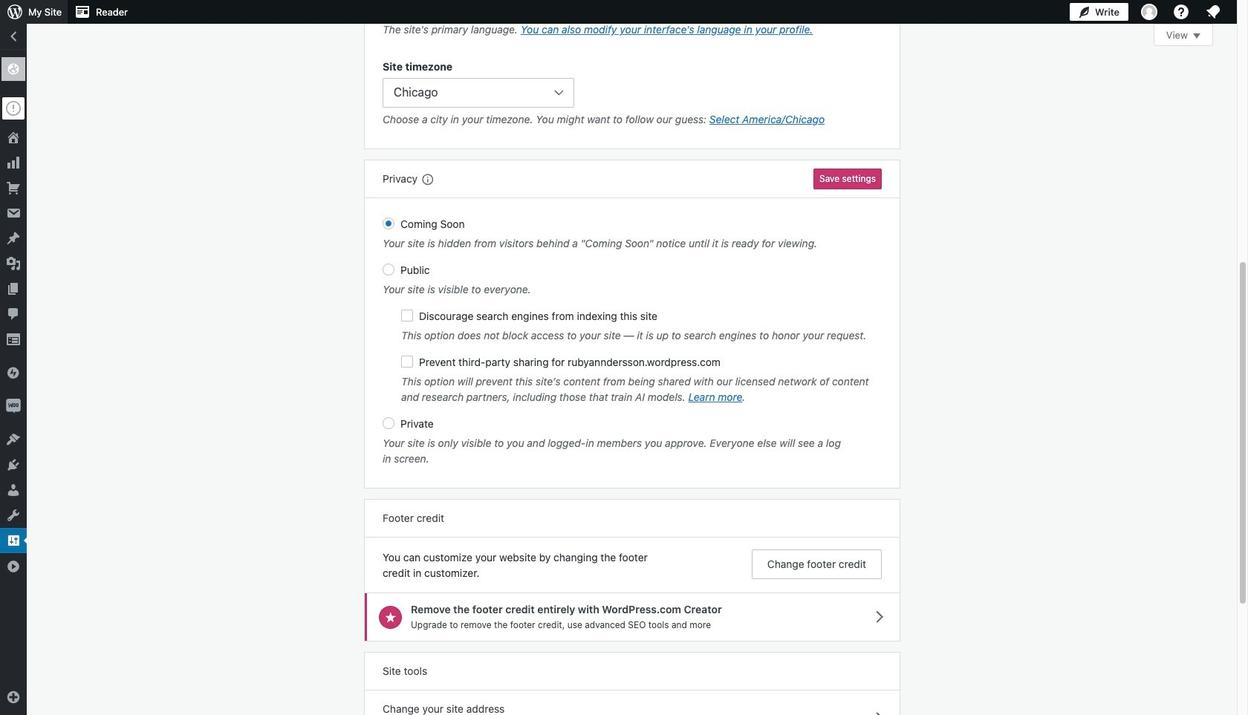 Task type: describe. For each thing, give the bounding box(es) containing it.
2 group from the top
[[383, 59, 882, 131]]

help image
[[1172, 3, 1190, 21]]

manage your notifications image
[[1204, 3, 1222, 21]]

more information image
[[420, 173, 434, 186]]

closed image
[[1193, 33, 1201, 39]]

3 group from the top
[[383, 217, 882, 471]]



Task type: locate. For each thing, give the bounding box(es) containing it.
None checkbox
[[401, 310, 413, 322]]

None checkbox
[[401, 356, 413, 368]]

my profile image
[[1141, 4, 1158, 20]]

1 group from the top
[[383, 0, 882, 41]]

1 vertical spatial group
[[383, 59, 882, 131]]

group
[[383, 0, 882, 41], [383, 59, 882, 131], [383, 217, 882, 471]]

img image
[[6, 366, 21, 380], [6, 399, 21, 414]]

0 vertical spatial group
[[383, 0, 882, 41]]

1 img image from the top
[[6, 366, 21, 380]]

None radio
[[383, 264, 395, 276]]

2 img image from the top
[[6, 399, 21, 414]]

2 vertical spatial group
[[383, 217, 882, 471]]

none checkbox inside group
[[401, 356, 413, 368]]

1 vertical spatial img image
[[6, 399, 21, 414]]

0 vertical spatial img image
[[6, 366, 21, 380]]

None radio
[[383, 218, 395, 230], [383, 418, 395, 430], [383, 218, 395, 230], [383, 418, 395, 430]]



Task type: vqa. For each thing, say whether or not it's contained in the screenshot.
the top 'GROUP'
yes



